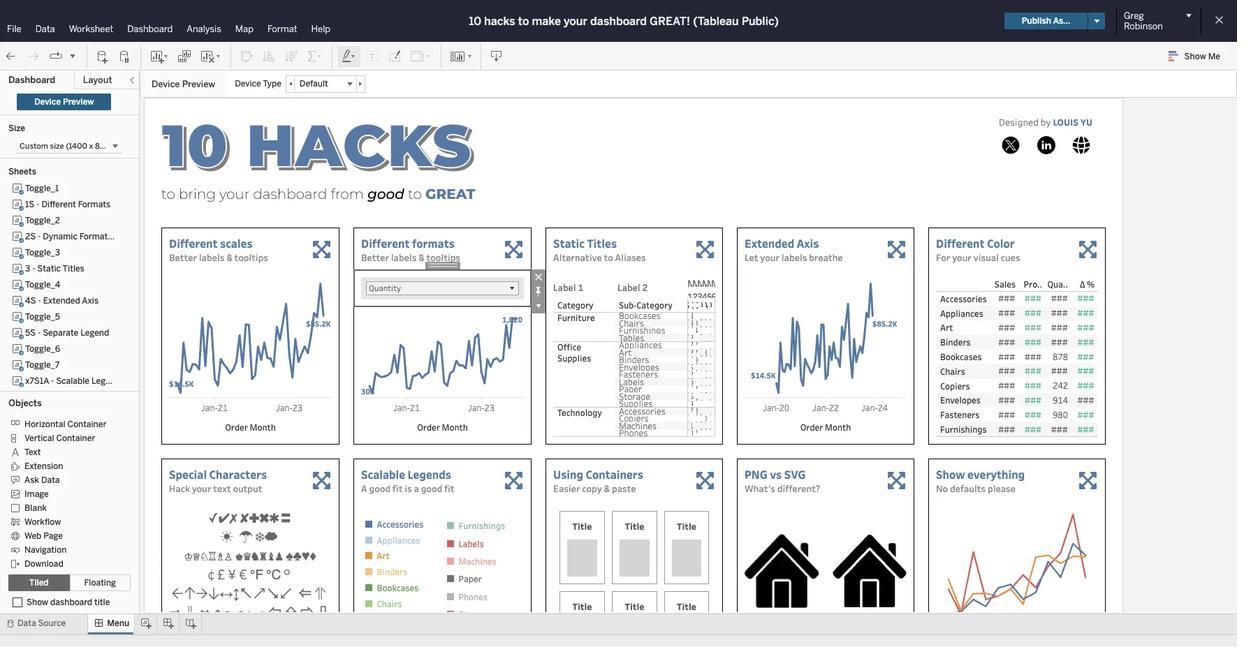 Task type: describe. For each thing, give the bounding box(es) containing it.
6
[[711, 291, 717, 303]]

data for data
[[35, 24, 55, 34]]

1 fit from the left
[[392, 483, 403, 495]]

♠♣♥♦
[[286, 546, 316, 564]]

preview inside button
[[63, 97, 94, 107]]

Quantity, . Press Space to toggle selection. Press Escape to go back to the left margin. Use arrow keys to navigate headers text field
[[1045, 277, 1071, 291]]

blank
[[24, 504, 47, 513]]

Δ %, . Press Space to toggle selection. Press Escape to go back to the left margin. Use arrow keys to navigate headers text field
[[1071, 277, 1097, 291]]

floating
[[84, 578, 116, 588]]

totals image
[[307, 49, 323, 63]]

hacks
[[484, 14, 515, 28]]

formats
[[78, 200, 110, 210]]

♚♛♞♜♝♟
[[235, 546, 283, 564]]

more options image
[[531, 299, 546, 314]]

image
[[24, 490, 49, 499]]

Furniture, Category. Press Space to toggle selection. Press Escape to go back to the left margin. Use arrow keys to navigate headers text field
[[553, 312, 615, 342]]

3 - static titles
[[25, 264, 84, 274]]

copy
[[582, 483, 602, 495]]

public)
[[742, 14, 779, 28]]

0 horizontal spatial to
[[518, 14, 529, 28]]

your right the make
[[564, 14, 588, 28]]

device preview inside button
[[34, 97, 94, 107]]

4
[[702, 291, 707, 303]]

map
[[235, 24, 253, 34]]

measure for 4
[[702, 277, 739, 290]]

Appliances, Sub-Category. Press Space to toggle selection. Press Escape to go back to the left margin. Use arrow keys to navigate headers text field
[[615, 342, 687, 349]]

⇙
[[257, 603, 265, 621]]

(1400
[[66, 142, 87, 151]]

container for vertical container
[[56, 434, 95, 443]]

list box containing toggle_1
[[8, 181, 131, 390]]

extended inside extended axis let your labels breathe
[[745, 236, 794, 251]]

titles inside 'list box'
[[63, 264, 84, 274]]

Copiers, Sub-Category. Press Space to toggle selection. Press Escape to go back to the left margin. Use arrow keys to navigate headers text field
[[936, 379, 992, 393]]

vs
[[770, 467, 782, 482]]

show/hide cards image
[[450, 49, 472, 63]]

me
[[1208, 52, 1220, 61]]

10
[[469, 14, 481, 28]]

⇨
[[300, 603, 314, 621]]

tooltips for scales
[[234, 251, 268, 264]]

Supplies, Sub-Category. Press Space to toggle selection. Press Escape to go back to the left margin. Use arrow keys to navigate headers text field
[[615, 400, 687, 407]]

extension option
[[8, 459, 120, 473]]

make
[[532, 14, 561, 28]]

separate
[[43, 328, 78, 338]]

1 vertical spatial bookcases, sub-category. press space to toggle selection. press escape to go back to the left margin. use arrow keys to navigate headers text field
[[936, 349, 992, 364]]

better for different scales
[[169, 251, 197, 264]]

your for extended axis
[[760, 251, 780, 264]]

blank option
[[8, 501, 120, 515]]

measure for 1
[[687, 277, 725, 290]]

as...
[[1053, 16, 1070, 26]]

show everything no defaults please
[[936, 467, 1025, 495]]

different for different scales
[[169, 236, 218, 251]]

Fasteners, Sub-Category. Press Space to toggle selection. Press Escape to go back to the left margin. Use arrow keys to navigate headers text field
[[936, 407, 992, 422]]

& for scales
[[226, 251, 232, 264]]

4s
[[25, 296, 36, 306]]

ask
[[24, 476, 39, 485]]

Avg. Discount, . Press Space to toggle selection. Press Escape to go back to the left margin. Use arrow keys to navigate headers text field
[[701, 298, 706, 312]]

x7s1a
[[25, 377, 49, 386]]

- for 2s
[[38, 232, 41, 242]]

static inside 'list box'
[[37, 264, 61, 274]]

⇩
[[317, 603, 330, 621]]

⇗
[[236, 603, 244, 621]]

⇦
[[268, 603, 281, 621]]

3 inside 'list box'
[[25, 264, 30, 274]]

your for special characters
[[192, 483, 211, 495]]

2 horizontal spatial device
[[235, 79, 261, 89]]

label 2
[[617, 282, 648, 294]]

1 horizontal spatial chairs, sub-category. press space to toggle selection. press escape to go back to the left margin. use arrow keys to navigate headers text field
[[936, 364, 992, 379]]

great!
[[650, 14, 690, 28]]

static titles alternative to aliases
[[553, 236, 646, 264]]

using
[[553, 467, 583, 482]]

show for dashboard
[[27, 598, 48, 608]]

toggle_6
[[25, 344, 60, 354]]

- for x7s1a
[[51, 377, 54, 386]]

vertical container option
[[8, 431, 120, 445]]

2 for measure 2
[[692, 291, 698, 303]]

menu
[[107, 619, 129, 629]]

togglestate option group
[[8, 575, 131, 592]]

device inside button
[[34, 97, 61, 107]]

aliases
[[615, 251, 646, 264]]

Art, Sub-Category. Press Space to toggle selection. Press Escape to go back to the left margin. Use arrow keys to navigate headers text field
[[936, 321, 992, 335]]

extension
[[24, 462, 63, 471]]

objects
[[8, 398, 42, 409]]

workflow option
[[8, 515, 120, 529]]

labels for scales
[[199, 251, 224, 264]]

axis inside extended axis let your labels breathe
[[797, 236, 819, 251]]

- for 3
[[32, 264, 35, 274]]

data inside 'option'
[[41, 476, 60, 485]]

1 horizontal spatial device
[[152, 79, 180, 89]]

2s
[[25, 232, 36, 242]]

measure for 5
[[707, 277, 744, 290]]

by
[[1041, 116, 1051, 128]]

toggle_2
[[25, 216, 60, 226]]

Avg. Quantity, . Press Space to toggle selection. Press Escape to go back to the left margin. Use arrow keys to navigate headers text field
[[710, 298, 715, 312]]

text
[[24, 448, 41, 457]]

new worksheet image
[[149, 49, 169, 63]]

vertical container
[[24, 434, 95, 443]]

- for 4s
[[38, 296, 41, 306]]

is
[[405, 483, 412, 495]]

no
[[936, 483, 948, 495]]

Paper, Sub-Category. Press Space to toggle selection. Press Escape to go back to the left margin. Use arrow keys to navigate headers text field
[[615, 386, 687, 393]]

❄☁
[[255, 527, 278, 546]]

Tables, Sub-Category. Press Space to toggle selection. Press Escape to go back to the left margin. Use arrow keys to navigate headers text field
[[615, 334, 687, 342]]

measure for 6
[[711, 277, 749, 290]]

better for different formats
[[361, 251, 389, 264]]

swap rows and columns image
[[240, 49, 254, 63]]

Profit, . Press Space to toggle selection. Press Escape to go back to the left margin. Use arrow keys to navigate headers text field
[[1018, 277, 1045, 291]]

show for me
[[1184, 52, 1206, 61]]

download image
[[490, 49, 504, 63]]

type
[[263, 79, 281, 89]]

measure for 3
[[697, 277, 735, 290]]

yu
[[1081, 116, 1092, 127]]

different for different formats
[[361, 236, 410, 251]]

objects list box
[[8, 413, 131, 571]]

¢
[[208, 565, 214, 583]]

alternative
[[553, 251, 602, 264]]

¥
[[228, 565, 236, 583]]

new data source image
[[96, 49, 110, 63]]

⇧
[[284, 603, 298, 621]]

0 vertical spatial chairs, sub-category. press space to toggle selection. press escape to go back to the left margin. use arrow keys to navigate headers text field
[[615, 319, 687, 327]]

Labels, Sub-Category. Press Space to toggle selection. Press Escape to go back to the left margin. Use arrow keys to navigate headers text field
[[615, 378, 687, 386]]

publish as...
[[1022, 16, 1070, 26]]

visual
[[974, 251, 999, 264]]

Fasteners, Sub-Category. Press Space to toggle selection. Press Escape to go back to the left margin. Use arrow keys to navigate headers text field
[[615, 371, 687, 378]]

different color for your visual cues
[[936, 236, 1020, 264]]

10 hacks to make your dashboard great! (tableau public)
[[469, 14, 779, 28]]

greg robinson
[[1124, 10, 1163, 31]]

toggle_3
[[25, 248, 60, 258]]

5s
[[25, 328, 36, 338]]

£
[[217, 565, 225, 583]]

output
[[233, 483, 262, 495]]

a
[[414, 483, 419, 495]]

Machines, Sub-Category. Press Space to toggle selection. Press Escape to go back to the left margin. Use arrow keys to navigate headers text field
[[615, 422, 687, 430]]

text option
[[8, 445, 120, 459]]

size
[[8, 124, 25, 133]]

Binders, Sub-Category. Press Space to toggle selection. Press Escape to go back to the left margin. Use arrow keys to navigate headers text field
[[615, 356, 687, 363]]

custom
[[20, 142, 48, 151]]

horizontal container option
[[8, 417, 120, 431]]

Binders, Sub-Category. Press Space to toggle selection. Press Escape to go back to the left margin. Use arrow keys to navigate headers text field
[[936, 335, 992, 349]]

help
[[311, 24, 330, 34]]

hack
[[169, 483, 190, 495]]

Furnishings, Sub-Category. Press Space to toggle selection. Press Escape to go back to the left margin. Use arrow keys to navigate headers text field
[[936, 422, 992, 437]]

⇒
[[169, 603, 181, 621]]

container for horizontal container
[[67, 420, 106, 429]]

size
[[50, 142, 64, 151]]

0 horizontal spatial bookcases, sub-category. press space to toggle selection. press escape to go back to the left margin. use arrow keys to navigate headers text field
[[615, 312, 687, 319]]

redo image
[[27, 49, 41, 63]]

defaults
[[950, 483, 986, 495]]

tiled
[[29, 578, 49, 588]]

everything
[[967, 467, 1025, 482]]

breathe
[[809, 251, 843, 264]]



Task type: vqa. For each thing, say whether or not it's contained in the screenshot.
9,821 views element in the left bottom of the page
no



Task type: locate. For each thing, give the bounding box(es) containing it.
preview down layout
[[63, 97, 94, 107]]

Accessories, Sub-Category. Press Space to toggle selection. Press Escape to go back to the left margin. Use arrow keys to navigate headers text field
[[936, 291, 992, 306]]

better inside different formats better labels & tooltips
[[361, 251, 389, 264]]

dynamic
[[43, 232, 77, 242]]

1 horizontal spatial device preview
[[152, 79, 215, 89]]

2 for label 2
[[642, 282, 648, 294]]

different?
[[777, 483, 820, 495]]

2 good from the left
[[421, 483, 442, 495]]

good right 'a'
[[369, 483, 390, 495]]

1 horizontal spatial 1
[[687, 291, 693, 303]]

to inside static titles alternative to aliases
[[604, 251, 613, 264]]

- right 2s
[[38, 232, 41, 242]]

✓✔✗ ✘✚✖✱〓 ☀  ☂ ❄☁ ♔♕♘♖♗♙ ♚♛♞♜♝♟ ♠♣♥♦ ¢ £ ¥ € ℉ ℃ ° ←↑→↓↔↕↖↗↘↙  ⇐ ⇑ ⇒ ⇓ ⇔ ⇕ ⇖ ⇗ ⇘ ⇙ ⇦ ⇧ ⇨ ⇩
[[169, 509, 333, 621]]

dashboard down 'togglestate' option group
[[50, 598, 92, 608]]

1 measure from the left
[[687, 277, 725, 290]]

fix width image
[[531, 284, 546, 299]]

2 inside measure 2
[[692, 291, 698, 303]]

what's
[[745, 483, 775, 495]]

Art, Sub-Category. Press Space to toggle selection. Press Escape to go back to the left margin. Use arrow keys to navigate headers text field
[[615, 349, 687, 356]]

measure inside measure 5
[[707, 277, 744, 290]]

to
[[518, 14, 529, 28], [604, 251, 613, 264]]

containers
[[586, 467, 643, 482]]

sort descending image
[[284, 49, 298, 63]]

2 fit from the left
[[444, 483, 454, 495]]

1 vertical spatial axis
[[82, 296, 99, 306]]

envelopes, sub-category. press space to toggle selection. press escape to go back to the left margin. use arrow keys to navigate headers text field down art, sub-category. press space to toggle selection. press escape to go back to the left margin. use arrow keys to navigate headers text box
[[615, 363, 687, 371]]

show dashboard title
[[27, 598, 110, 608]]

1 left count of returns, . press space to toggle selection. press escape to go back to the left margin. use arrow keys to navigate headers text field
[[687, 291, 693, 303]]

measure 1
[[687, 277, 727, 303]]

download option
[[8, 557, 120, 571]]

0 vertical spatial axis
[[797, 236, 819, 251]]

0 vertical spatial container
[[67, 420, 106, 429]]

1 horizontal spatial &
[[419, 251, 425, 264]]

container up 'vertical container' option
[[67, 420, 106, 429]]

1 horizontal spatial labels
[[391, 251, 417, 264]]

0 horizontal spatial titles
[[63, 264, 84, 274]]

1 for measure 1
[[687, 291, 693, 303]]

1s - different formats
[[25, 200, 110, 210]]

1 vertical spatial 3
[[697, 291, 703, 303]]

- for 5s
[[38, 328, 41, 338]]

0 horizontal spatial envelopes, sub-category. press space to toggle selection. press escape to go back to the left margin. use arrow keys to navigate headers text field
[[615, 363, 687, 371]]

dashboard down redo icon
[[8, 75, 55, 85]]

highlight image
[[341, 49, 357, 63]]

clear sheet image
[[200, 49, 222, 63]]

Chairs, Sub-Category. Press Space to toggle selection. Press Escape to go back to the left margin. Use arrow keys to navigate headers text field
[[615, 319, 687, 327], [936, 364, 992, 379]]

tooltips down formats
[[426, 251, 460, 264]]

extended down toggle_4 at the top left
[[43, 296, 80, 306]]

1 vertical spatial legends
[[408, 467, 451, 482]]

your down the special
[[192, 483, 211, 495]]

1 vertical spatial show
[[936, 467, 965, 482]]

2 horizontal spatial show
[[1184, 52, 1206, 61]]

1 vertical spatial preview
[[63, 97, 94, 107]]

0 vertical spatial show
[[1184, 52, 1206, 61]]

1 horizontal spatial dashboard
[[590, 14, 647, 28]]

device left type
[[235, 79, 261, 89]]

- right 1s
[[36, 200, 39, 210]]

different inside different scales better labels & tooltips
[[169, 236, 218, 251]]

extended inside 'list box'
[[43, 296, 80, 306]]

& right copy
[[604, 483, 610, 495]]

toggle_5
[[25, 312, 60, 322]]

show up no
[[936, 467, 965, 482]]

bookcases, sub-category. press space to toggle selection. press escape to go back to the left margin. use arrow keys to navigate headers text field up furnishings, sub-category. press space to toggle selection. press escape to go back to the left margin. use arrow keys to navigate headers text field on the bottom of the page
[[615, 312, 687, 319]]

replay animation image
[[68, 51, 77, 60]]

⇑
[[315, 584, 326, 602]]

1 inside measure 1
[[687, 291, 693, 303]]

label right "fix width" image
[[553, 282, 576, 294]]

preview
[[182, 79, 215, 89], [63, 97, 94, 107]]

0 vertical spatial legends
[[91, 377, 125, 386]]

0 horizontal spatial device preview
[[34, 97, 94, 107]]

1 horizontal spatial preview
[[182, 79, 215, 89]]

show
[[1184, 52, 1206, 61], [936, 467, 965, 482], [27, 598, 48, 608]]

device down new worksheet image
[[152, 79, 180, 89]]

fit right a
[[444, 483, 454, 495]]

1 horizontal spatial label
[[617, 282, 640, 294]]

different left scales
[[169, 236, 218, 251]]

& inside "using containers easier copy & paste"
[[604, 483, 610, 495]]

measure 2
[[692, 277, 732, 303]]

0 vertical spatial 3
[[25, 264, 30, 274]]

better
[[169, 251, 197, 264], [361, 251, 389, 264]]

1 horizontal spatial static
[[553, 236, 585, 251]]

good
[[369, 483, 390, 495], [421, 483, 442, 495]]

1 vertical spatial static
[[37, 264, 61, 274]]

(tableau
[[693, 14, 739, 28]]

envelopes, sub-category. press space to toggle selection. press escape to go back to the left margin. use arrow keys to navigate headers text field for binders, sub-category. press space to toggle selection. press escape to go back to the left margin. use arrow keys to navigate headers text field
[[615, 363, 687, 371]]

1 better from the left
[[169, 251, 197, 264]]

1 vertical spatial data
[[41, 476, 60, 485]]

tooltips inside different formats better labels & tooltips
[[426, 251, 460, 264]]

2 down aliases
[[642, 282, 648, 294]]

1 horizontal spatial dashboard
[[127, 24, 173, 34]]

Storage, Sub-Category. Press Space to toggle selection. Press Escape to go back to the left margin. Use arrow keys to navigate headers text field
[[615, 393, 687, 400]]

1 horizontal spatial tooltips
[[426, 251, 460, 264]]

2 horizontal spatial &
[[604, 483, 610, 495]]

characters
[[209, 467, 267, 482]]

designed
[[999, 116, 1039, 128]]

2 left 4
[[692, 291, 698, 303]]

0 horizontal spatial device
[[34, 97, 61, 107]]

different formats better labels & tooltips
[[361, 236, 460, 264]]

worksheet
[[69, 24, 113, 34]]

0 vertical spatial dashboard
[[127, 24, 173, 34]]

0 horizontal spatial preview
[[63, 97, 94, 107]]

envelopes, sub-category. press space to toggle selection. press escape to go back to the left margin. use arrow keys to navigate headers text field up furnishings, sub-category. press space to toggle selection. press escape to go back to the left margin. use arrow keys to navigate headers text box
[[936, 393, 992, 407]]

web
[[24, 531, 41, 541]]

0 horizontal spatial dashboard
[[8, 75, 55, 85]]

1 vertical spatial extended
[[43, 296, 80, 306]]

Avg. Profit, . Press Space to toggle selection. Press Escape to go back to the left margin. Use arrow keys to navigate headers text field
[[706, 298, 710, 312]]

chairs, sub-category. press space to toggle selection. press escape to go back to the left margin. use arrow keys to navigate headers text field down binders, sub-category. press space to toggle selection. press escape to go back to the left margin. use arrow keys to navigate headers text box
[[936, 364, 992, 379]]

0 vertical spatial bookcases, sub-category. press space to toggle selection. press escape to go back to the left margin. use arrow keys to navigate headers text field
[[615, 312, 687, 319]]

to left aliases
[[604, 251, 613, 264]]

using containers easier copy & paste
[[553, 467, 643, 495]]

2s - dynamic formatting
[[25, 232, 123, 242]]

scales
[[220, 236, 253, 251]]

your inside special characters hack your text output
[[192, 483, 211, 495]]

legends inside the scalable legends a good fit is a good fit
[[408, 467, 451, 482]]

labels
[[199, 251, 224, 264], [391, 251, 417, 264], [781, 251, 807, 264]]

horizontal container
[[24, 420, 106, 429]]

labels for formats
[[391, 251, 417, 264]]

1 horizontal spatial 3
[[697, 291, 703, 303]]

static inside static titles alternative to aliases
[[553, 236, 585, 251]]

0 horizontal spatial static
[[37, 264, 61, 274]]

1 for label 1
[[578, 282, 583, 294]]

louis
[[1053, 116, 1079, 127]]

web page option
[[8, 529, 120, 543]]

measure inside measure 1
[[687, 277, 725, 290]]

Office Supplies, Category. Press Space to toggle selection. Press Escape to go back to the left margin. Use arrow keys to navigate headers text field
[[553, 342, 615, 407]]

1 label from the left
[[553, 282, 576, 294]]

labels down scales
[[199, 251, 224, 264]]

tooltips inside different scales better labels & tooltips
[[234, 251, 268, 264]]

3 left 5
[[697, 291, 703, 303]]

measure inside measure 4
[[702, 277, 739, 290]]

Bookcases, Sub-Category. Press Space to toggle selection. Press Escape to go back to the left margin. Use arrow keys to navigate headers text field
[[615, 312, 687, 319], [936, 349, 992, 364]]

& down scales
[[226, 251, 232, 264]]

⇖
[[225, 603, 233, 621]]

sales, . press space to toggle selection. press escape to go back to the left margin. use arrow keys to navigate headers text field down cues
[[992, 277, 1018, 291]]

Sales, . Press Space to toggle selection. Press Escape to go back to the left margin. Use arrow keys to navigate headers text field
[[992, 277, 1018, 291], [687, 298, 692, 312]]

5s - separate legend
[[25, 328, 109, 338]]

1 horizontal spatial to
[[604, 251, 613, 264]]

data up replay animation icon
[[35, 24, 55, 34]]

1 vertical spatial sales, . press space to toggle selection. press escape to go back to the left margin. use arrow keys to navigate headers text field
[[687, 298, 692, 312]]

sort ascending image
[[262, 49, 276, 63]]

℉
[[250, 565, 263, 583]]

special characters hack your text output
[[169, 467, 267, 495]]

navigation option
[[8, 543, 120, 557]]

titles down the 2s - dynamic formatting
[[63, 264, 84, 274]]

container down horizontal container
[[56, 434, 95, 443]]

extended up let on the right top
[[745, 236, 794, 251]]

6 measure from the left
[[711, 277, 749, 290]]

0 horizontal spatial extended
[[43, 296, 80, 306]]

workflow
[[24, 517, 61, 527]]

show for everything
[[936, 467, 965, 482]]

- right x7s1a
[[51, 377, 54, 386]]

data down extension
[[41, 476, 60, 485]]

scalable inside the scalable legends a good fit is a good fit
[[361, 467, 405, 482]]

static up toggle_4 at the top left
[[37, 264, 61, 274]]

your inside extended axis let your labels breathe
[[760, 251, 780, 264]]

device preview button
[[17, 94, 111, 110]]

envelopes, sub-category. press space to toggle selection. press escape to go back to the left margin. use arrow keys to navigate headers text field for copiers, sub-category. press space to toggle selection. press escape to go back to the left margin. use arrow keys to navigate headers text box
[[936, 393, 992, 407]]

- for 1s
[[36, 200, 39, 210]]

x
[[89, 142, 93, 151]]

1 horizontal spatial scalable
[[361, 467, 405, 482]]

container inside option
[[67, 420, 106, 429]]

fit image
[[410, 49, 432, 63]]

your right let on the right top
[[760, 251, 780, 264]]

2 horizontal spatial labels
[[781, 251, 807, 264]]

measure inside measure 6
[[711, 277, 749, 290]]

greg
[[1124, 10, 1144, 21]]

labels down formats
[[391, 251, 417, 264]]

tooltips
[[234, 251, 268, 264], [426, 251, 460, 264]]

0 vertical spatial static
[[553, 236, 585, 251]]

your inside different color for your visual cues
[[952, 251, 972, 264]]

Phones, Sub-Category. Press Space to toggle selection. Press Escape to go back to the left margin. Use arrow keys to navigate headers text field
[[615, 430, 687, 437]]

label for label 1
[[553, 282, 576, 294]]

0 horizontal spatial good
[[369, 483, 390, 495]]

legends down legend
[[91, 377, 125, 386]]

titles inside static titles alternative to aliases
[[587, 236, 617, 251]]

2 labels from the left
[[391, 251, 417, 264]]

format workbook image
[[388, 49, 402, 63]]

axis
[[797, 236, 819, 251], [82, 296, 99, 306]]

& down formats
[[419, 251, 425, 264]]

scalable down toggle_7
[[56, 377, 89, 386]]

collapse image
[[128, 76, 136, 85]]

formatting
[[79, 232, 123, 242]]

different left formats
[[361, 236, 410, 251]]

show left me
[[1184, 52, 1206, 61]]

& inside different formats better labels & tooltips
[[419, 251, 425, 264]]

labels left breathe
[[781, 251, 807, 264]]

tooltips down scales
[[234, 251, 268, 264]]

preview down clear sheet image
[[182, 79, 215, 89]]

sales, . press space to toggle selection. press escape to go back to the left margin. use arrow keys to navigate headers text field for the profit, . press space to toggle selection. press escape to go back to the left margin. use arrow keys to navigate headers text box
[[992, 277, 1018, 291]]

0 horizontal spatial show
[[27, 598, 48, 608]]

application
[[140, 98, 1236, 648]]

0 vertical spatial scalable
[[56, 377, 89, 386]]

0 horizontal spatial label
[[553, 282, 576, 294]]

0 horizontal spatial dashboard
[[50, 598, 92, 608]]

1 labels from the left
[[199, 251, 224, 264]]

Furnishings, Sub-Category. Press Space to toggle selection. Press Escape to go back to the left margin. Use arrow keys to navigate headers text field
[[615, 327, 687, 334]]

scalable up 'a'
[[361, 467, 405, 482]]

sales, . press space to toggle selection. press escape to go back to the left margin. use arrow keys to navigate headers text field left count of returns, . press space to toggle selection. press escape to go back to the left margin. use arrow keys to navigate headers text field
[[687, 298, 692, 312]]

2
[[642, 282, 648, 294], [692, 291, 698, 303]]

pause auto updates image
[[118, 49, 132, 63]]

measure 5
[[707, 277, 746, 303]]

1
[[578, 282, 583, 294], [687, 291, 693, 303]]

0 horizontal spatial tooltips
[[234, 251, 268, 264]]

1 horizontal spatial show
[[936, 467, 965, 482]]

0 vertical spatial dashboard
[[590, 14, 647, 28]]

show me
[[1184, 52, 1220, 61]]

2 better from the left
[[361, 251, 389, 264]]

0 horizontal spatial better
[[169, 251, 197, 264]]

to left the make
[[518, 14, 529, 28]]

0 horizontal spatial labels
[[199, 251, 224, 264]]

1 horizontal spatial titles
[[587, 236, 617, 251]]

1 horizontal spatial better
[[361, 251, 389, 264]]

1 vertical spatial to
[[604, 251, 613, 264]]

show labels image
[[365, 49, 379, 63]]

undo image
[[4, 49, 18, 63]]

measure 6
[[711, 277, 750, 303]]

1 horizontal spatial fit
[[444, 483, 454, 495]]

measure 4
[[702, 277, 741, 303]]

different inside different color for your visual cues
[[936, 236, 985, 251]]

layout
[[83, 75, 112, 85]]

-
[[36, 200, 39, 210], [38, 232, 41, 242], [32, 264, 35, 274], [38, 296, 41, 306], [38, 328, 41, 338], [51, 377, 54, 386]]

- down toggle_3
[[32, 264, 35, 274]]

publish
[[1022, 16, 1051, 26]]

✘✚✖✱〓
[[240, 509, 292, 527]]

analysis
[[187, 24, 221, 34]]

ask data option
[[8, 473, 120, 487]]

dashboard up new worksheet image
[[127, 24, 173, 34]]

- right '5s'
[[38, 328, 41, 338]]

labels inside different formats better labels & tooltips
[[391, 251, 417, 264]]

1 tooltips from the left
[[234, 251, 268, 264]]

label for label 2
[[617, 282, 640, 294]]

custom size (1400 x 850)
[[20, 142, 112, 151]]

Envelopes, Sub-Category. Press Space to toggle selection. Press Escape to go back to the left margin. Use arrow keys to navigate headers text field
[[615, 363, 687, 371], [936, 393, 992, 407]]

show down tiled
[[27, 598, 48, 608]]

tooltips for formats
[[426, 251, 460, 264]]

marks. press enter to open the view data window.. use arrow keys to navigate data visualization elements. image
[[304, 228, 339, 270], [496, 228, 531, 270], [687, 228, 722, 270], [879, 228, 914, 270], [1070, 228, 1105, 270], [169, 277, 332, 398], [745, 277, 907, 398], [992, 291, 1098, 437], [687, 312, 715, 437], [361, 314, 524, 398], [304, 460, 339, 502], [496, 460, 531, 502], [687, 460, 722, 502], [879, 460, 914, 502], [1070, 460, 1105, 502], [361, 509, 443, 648], [443, 509, 524, 648], [936, 509, 1098, 629]]

duplicate image
[[177, 49, 191, 63]]

♔♕♘♖♗♙
[[184, 546, 232, 564]]

1 horizontal spatial 2
[[692, 291, 698, 303]]

x7s1a - scalable legends
[[25, 377, 125, 386]]

good right a
[[421, 483, 442, 495]]

device type
[[235, 79, 281, 89]]

fit left is
[[392, 483, 403, 495]]

axis inside 'list box'
[[82, 296, 99, 306]]

1 vertical spatial scalable
[[361, 467, 405, 482]]

measure inside measure 2
[[692, 277, 730, 290]]

1 vertical spatial dashboard
[[8, 75, 55, 85]]

data for data source
[[17, 619, 36, 629]]

1 horizontal spatial bookcases, sub-category. press space to toggle selection. press escape to go back to the left margin. use arrow keys to navigate headers text field
[[936, 349, 992, 364]]

Appliances, Sub-Category. Press Space to toggle selection. Press Escape to go back to the left margin. Use arrow keys to navigate headers text field
[[936, 306, 992, 321]]

your for different color
[[952, 251, 972, 264]]

remove from dashboard image
[[531, 270, 546, 284]]

different inside different formats better labels & tooltips
[[361, 236, 410, 251]]

1 vertical spatial device preview
[[34, 97, 94, 107]]

list box
[[8, 181, 131, 390]]

your
[[564, 14, 588, 28], [760, 251, 780, 264], [952, 251, 972, 264], [192, 483, 211, 495]]

0 horizontal spatial 1
[[578, 282, 583, 294]]

°
[[284, 565, 290, 583]]

3 labels from the left
[[781, 251, 807, 264]]

0 vertical spatial extended
[[745, 236, 794, 251]]

1 vertical spatial envelopes, sub-category. press space to toggle selection. press escape to go back to the left margin. use arrow keys to navigate headers text field
[[936, 393, 992, 407]]

measure 3
[[697, 277, 737, 303]]

web page
[[24, 531, 63, 541]]

1 vertical spatial chairs, sub-category. press space to toggle selection. press escape to go back to the left margin. use arrow keys to navigate headers text field
[[936, 364, 992, 379]]

Count of Returns, . Press Space to toggle selection. Press Escape to go back to the left margin. Use arrow keys to navigate headers text field
[[696, 298, 701, 312]]

1 horizontal spatial good
[[421, 483, 442, 495]]

device preview down duplicate icon
[[152, 79, 215, 89]]

data left source
[[17, 619, 36, 629]]

1 horizontal spatial axis
[[797, 236, 819, 251]]

your right the for
[[952, 251, 972, 264]]

0 horizontal spatial axis
[[82, 296, 99, 306]]

legends inside 'list box'
[[91, 377, 125, 386]]

1 good from the left
[[369, 483, 390, 495]]

1 down alternative
[[578, 282, 583, 294]]

cues
[[1001, 251, 1020, 264]]

legend
[[80, 328, 109, 338]]

png
[[745, 467, 768, 482]]

show inside button
[[1184, 52, 1206, 61]]

0 vertical spatial titles
[[587, 236, 617, 251]]

1 horizontal spatial extended
[[745, 236, 794, 251]]

replay animation image
[[49, 49, 63, 63]]

dashboard left great!
[[590, 14, 647, 28]]

0 horizontal spatial scalable
[[56, 377, 89, 386]]

device up size
[[34, 97, 61, 107]]

text
[[213, 483, 231, 495]]

legends up a
[[408, 467, 451, 482]]

& for containers
[[604, 483, 610, 495]]

0 horizontal spatial &
[[226, 251, 232, 264]]

Accessories, Sub-Category. Press Space to toggle selection. Press Escape to go back to the left margin. Use arrow keys to navigate headers text field
[[615, 407, 687, 415]]

0 vertical spatial preview
[[182, 79, 215, 89]]

1 vertical spatial titles
[[63, 264, 84, 274]]

label
[[553, 282, 576, 294], [617, 282, 640, 294]]

3 down toggle_3
[[25, 264, 30, 274]]

850)
[[95, 142, 112, 151]]

1 horizontal spatial envelopes, sub-category. press space to toggle selection. press escape to go back to the left margin. use arrow keys to navigate headers text field
[[936, 393, 992, 407]]

labels inside different scales better labels & tooltips
[[199, 251, 224, 264]]

1 horizontal spatial legends
[[408, 467, 451, 482]]

axis up legend
[[82, 296, 99, 306]]

0 horizontal spatial 2
[[642, 282, 648, 294]]

0 vertical spatial sales, . press space to toggle selection. press escape to go back to the left margin. use arrow keys to navigate headers text field
[[992, 277, 1018, 291]]

data source
[[17, 619, 66, 629]]

image option
[[8, 487, 120, 501]]

let
[[745, 251, 758, 264]]

robinson
[[1124, 21, 1163, 31]]

measure for 2
[[692, 277, 730, 290]]

different for different color
[[936, 236, 985, 251]]

paste
[[612, 483, 636, 495]]

2 tooltips from the left
[[426, 251, 460, 264]]

- right the 4s
[[38, 296, 41, 306]]

0 vertical spatial data
[[35, 24, 55, 34]]

device preview down layout
[[34, 97, 94, 107]]

designed by louis yu
[[999, 116, 1092, 128]]

0 vertical spatial to
[[518, 14, 529, 28]]

4 measure from the left
[[702, 277, 739, 290]]

Count of Orders, . Press Space to toggle selection. Press Escape to go back to the left margin. Use arrow keys to navigate headers text field
[[692, 298, 696, 312]]

0 horizontal spatial sales, . press space to toggle selection. press escape to go back to the left margin. use arrow keys to navigate headers text field
[[687, 298, 692, 312]]

show inside show everything no defaults please
[[936, 467, 965, 482]]

chairs, sub-category. press space to toggle selection. press escape to go back to the left margin. use arrow keys to navigate headers text field up tables, sub-category. press space to toggle selection. press escape to go back to the left margin. use arrow keys to navigate headers text box
[[615, 319, 687, 327]]

navigation
[[24, 545, 67, 555]]

2 vertical spatial show
[[27, 598, 48, 608]]

container inside option
[[56, 434, 95, 443]]

titles up alternative
[[587, 236, 617, 251]]

Copiers, Sub-Category. Press Space to toggle selection. Press Escape to go back to the left margin. Use arrow keys to navigate headers text field
[[615, 415, 687, 422]]

☀
[[220, 527, 233, 546]]

0 horizontal spatial legends
[[91, 377, 125, 386]]

5 measure from the left
[[707, 277, 744, 290]]

labels inside extended axis let your labels breathe
[[781, 251, 807, 264]]

& for formats
[[419, 251, 425, 264]]

measure inside measure 3
[[697, 277, 735, 290]]

dashboard
[[127, 24, 173, 34], [8, 75, 55, 85]]

static up alternative
[[553, 236, 585, 251]]

device preview
[[152, 79, 215, 89], [34, 97, 94, 107]]

1 horizontal spatial sales, . press space to toggle selection. press escape to go back to the left margin. use arrow keys to navigate headers text field
[[992, 277, 1018, 291]]

label down aliases
[[617, 282, 640, 294]]

3 inside measure 3
[[697, 291, 703, 303]]

0 horizontal spatial chairs, sub-category. press space to toggle selection. press escape to go back to the left margin. use arrow keys to navigate headers text field
[[615, 319, 687, 327]]

0 vertical spatial envelopes, sub-category. press space to toggle selection. press escape to go back to the left margin. use arrow keys to navigate headers text field
[[615, 363, 687, 371]]

2 measure from the left
[[692, 277, 730, 290]]

different up the for
[[936, 236, 985, 251]]

1 vertical spatial dashboard
[[50, 598, 92, 608]]

3 measure from the left
[[697, 277, 735, 290]]

legends
[[91, 377, 125, 386], [408, 467, 451, 482]]

0 horizontal spatial fit
[[392, 483, 403, 495]]

image image
[[161, 101, 489, 208], [995, 134, 1025, 156], [1072, 136, 1091, 155], [1037, 136, 1055, 154], [745, 535, 819, 608], [833, 535, 907, 608]]

2 label from the left
[[617, 282, 640, 294]]

sales, . press space to toggle selection. press escape to go back to the left margin. use arrow keys to navigate headers text field for count of orders, . press space to toggle selection. press escape to go back to the left margin. use arrow keys to navigate headers text field
[[687, 298, 692, 312]]

application containing ✓✔✗ ✘✚✖✱〓 ☀  ☂ ❄☁ ♔♕♘♖♗♙ ♚♛♞♜♝♟ ♠♣♥♦ ¢ £ ¥ € ℉ ℃ ° ←↑→↓↔↕↖↗↘↙  ⇐ ⇑ ⇒ ⇓ ⇔ ⇕ ⇖ ⇗ ⇘ ⇙ ⇦ ⇧ ⇨ ⇩
[[140, 98, 1236, 648]]

0 vertical spatial device preview
[[152, 79, 215, 89]]

axis up breathe
[[797, 236, 819, 251]]

0 horizontal spatial 3
[[25, 264, 30, 274]]

extended axis let your labels breathe
[[745, 236, 843, 264]]

1 vertical spatial container
[[56, 434, 95, 443]]

✓✔✗
[[208, 509, 237, 527]]

different up toggle_2
[[42, 200, 76, 210]]

2 vertical spatial data
[[17, 619, 36, 629]]

page
[[44, 531, 63, 541]]

Technology, Category. Press Space to toggle selection. Press Escape to go back to the left margin. Use arrow keys to navigate headers text field
[[553, 407, 615, 437]]

better inside different scales better labels & tooltips
[[169, 251, 197, 264]]

extended
[[745, 236, 794, 251], [43, 296, 80, 306]]

& inside different scales better labels & tooltips
[[226, 251, 232, 264]]

bookcases, sub-category. press space to toggle selection. press escape to go back to the left margin. use arrow keys to navigate headers text field down art, sub-category. press space to toggle selection. press escape to go back to the left margin. use arrow keys to navigate headers text field
[[936, 349, 992, 364]]



